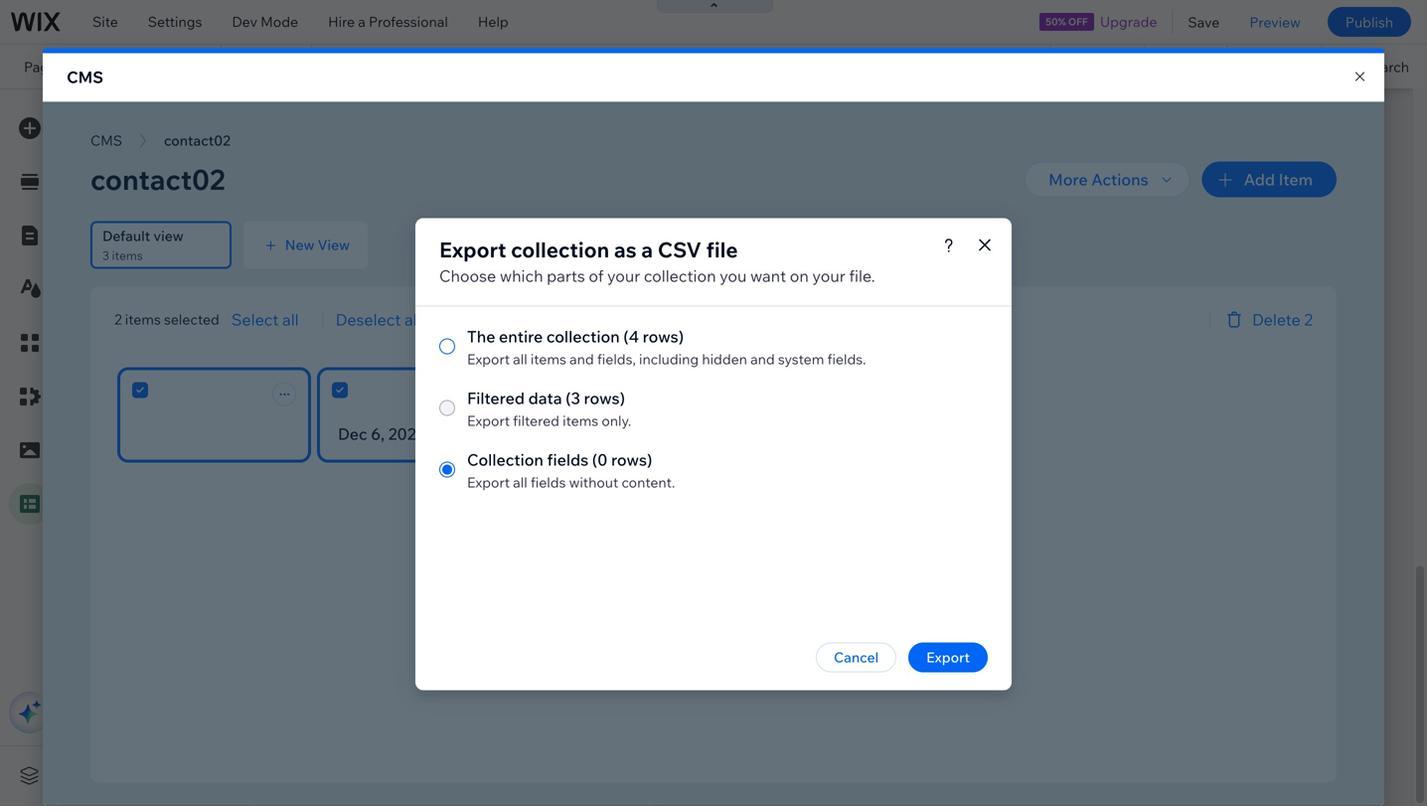 Task type: describe. For each thing, give the bounding box(es) containing it.
upgrade
[[1100, 13, 1157, 30]]

search
[[1364, 58, 1409, 75]]

save
[[1188, 13, 1220, 31]]

preset
[[451, 766, 493, 784]]

learn
[[84, 229, 121, 246]]

add
[[410, 766, 437, 784]]

a for hire
[[358, 13, 366, 30]]

permissions:
[[324, 253, 394, 268]]

contact02
[[324, 234, 390, 251]]

created
[[348, 182, 398, 199]]

add a preset button
[[410, 766, 493, 784]]

main
[[84, 161, 116, 178]]

50%
[[1046, 15, 1066, 28]]

mode
[[261, 13, 298, 30]]

publish
[[1346, 13, 1394, 31]]

professional
[[369, 13, 448, 30]]

off
[[1068, 15, 1088, 28]]

hire
[[328, 13, 355, 30]]

by
[[401, 182, 417, 199]]

dev
[[232, 13, 257, 30]]

site
[[92, 13, 118, 30]]

collections
[[272, 182, 345, 199]]

collections created by a site collaborator.
[[272, 182, 538, 199]]

1 horizontal spatial a
[[420, 182, 428, 199]]

settings
[[148, 13, 202, 30]]

projects
[[75, 58, 149, 75]]



Task type: vqa. For each thing, say whether or not it's contained in the screenshot.
Hire a Professional
yes



Task type: locate. For each thing, give the bounding box(es) containing it.
2 vertical spatial a
[[440, 766, 448, 784]]

0 vertical spatial a
[[358, 13, 366, 30]]

2 horizontal spatial a
[[440, 766, 448, 784]]

more
[[124, 229, 158, 246]]

help
[[478, 13, 509, 30]]

add a preset
[[410, 766, 493, 784]]

a for add
[[440, 766, 448, 784]]

a right hire
[[358, 13, 366, 30]]

save button
[[1173, 0, 1235, 44]]

collaborator.
[[457, 182, 538, 199]]

search button
[[1322, 45, 1427, 88]]

publish button
[[1328, 7, 1411, 37]]

site
[[431, 182, 454, 199]]

a right by
[[420, 182, 428, 199]]

learn more
[[84, 229, 158, 246]]

dev mode
[[232, 13, 298, 30]]

0 horizontal spatial a
[[358, 13, 366, 30]]

50% off
[[1046, 15, 1088, 28]]

a
[[358, 13, 366, 30], [420, 182, 428, 199], [440, 766, 448, 784]]

a right add
[[440, 766, 448, 784]]

submissions
[[428, 253, 497, 268]]

preview button
[[1235, 0, 1316, 44]]

cms
[[67, 67, 103, 87]]

contact02 permissions: form submissions
[[324, 234, 497, 268]]

form
[[397, 253, 426, 268]]

1 vertical spatial a
[[420, 182, 428, 199]]

a inside button
[[440, 766, 448, 784]]

hire a professional
[[328, 13, 448, 30]]

preview
[[1250, 13, 1301, 31]]



